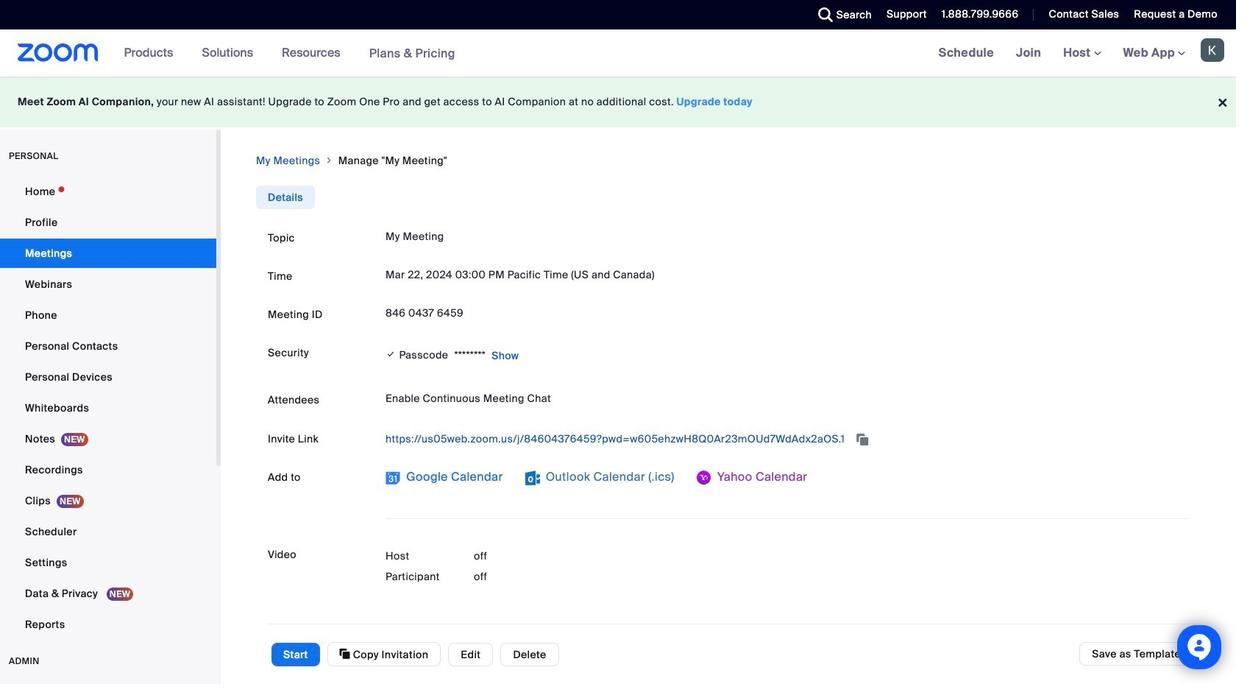 Task type: locate. For each thing, give the bounding box(es) containing it.
add to yahoo calendar image
[[697, 470, 712, 485]]

tab
[[256, 186, 315, 209]]

manage my meeting navigation
[[256, 153, 1202, 168]]

profile picture image
[[1202, 38, 1225, 62]]

footer
[[0, 77, 1237, 127]]

application
[[386, 427, 1190, 451]]

manage my meeting tab control tab list
[[256, 186, 315, 209]]

meetings navigation
[[928, 29, 1237, 77]]

product information navigation
[[113, 29, 467, 77]]

banner
[[0, 29, 1237, 77]]



Task type: describe. For each thing, give the bounding box(es) containing it.
zoom logo image
[[18, 43, 98, 62]]

add to google calendar image
[[386, 470, 401, 485]]

right image
[[325, 153, 334, 168]]

personal menu menu
[[0, 177, 216, 641]]

copy image
[[340, 647, 350, 660]]

checked image
[[386, 347, 396, 361]]

add to outlook calendar (.ics) image
[[525, 470, 540, 485]]



Task type: vqa. For each thing, say whether or not it's contained in the screenshot.
Edit user photo
no



